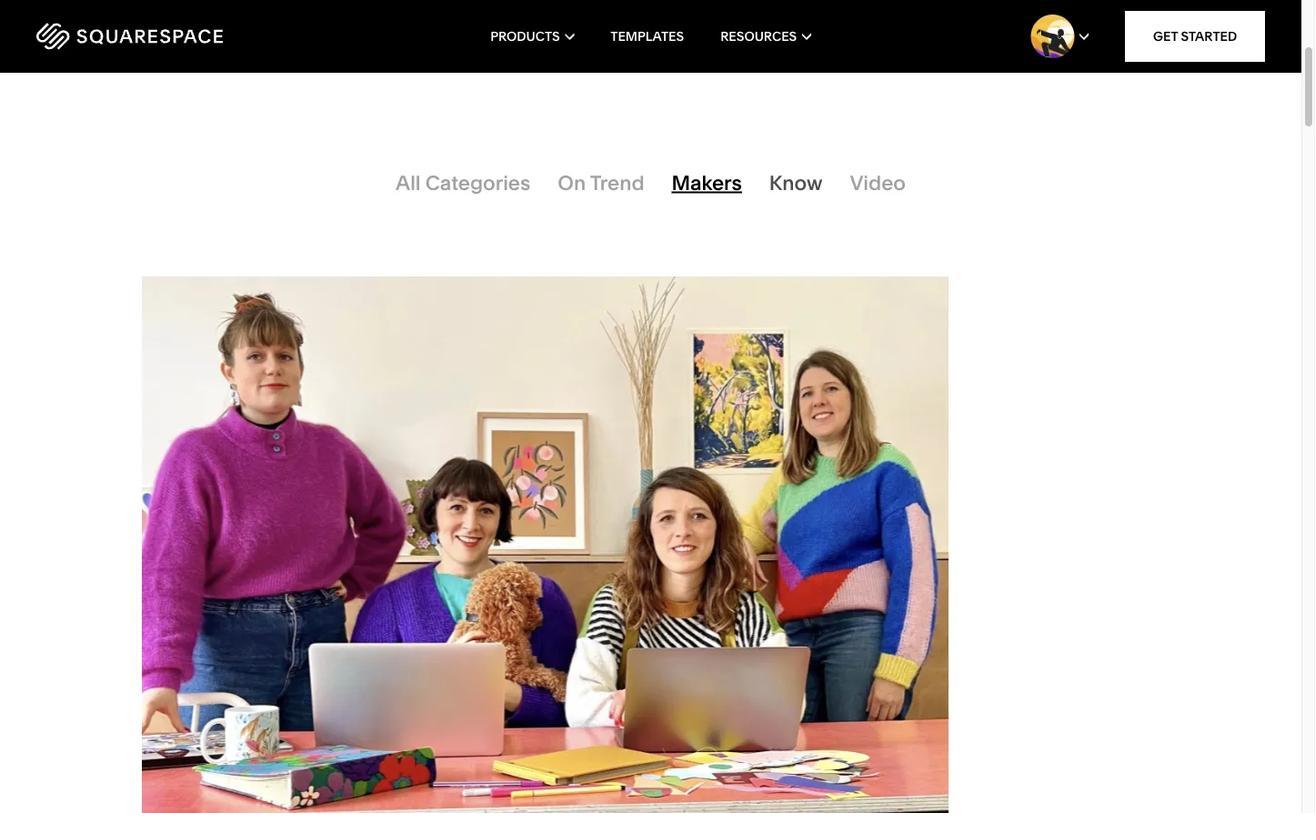 Task type: locate. For each thing, give the bounding box(es) containing it.
all
[[396, 170, 421, 195]]

get started
[[1153, 29, 1237, 44]]

templates
[[611, 29, 684, 44]]

squarespace logo link
[[36, 23, 282, 50]]

categories
[[425, 170, 531, 195]]

on trend
[[558, 170, 644, 195]]

trend
[[590, 170, 644, 195]]

templates link
[[611, 0, 684, 73]]

video
[[850, 170, 906, 195]]

on trend link
[[544, 160, 658, 206]]

on
[[558, 170, 586, 195]]

makers
[[672, 170, 742, 195]]



Task type: describe. For each thing, give the bounding box(es) containing it.
squarespace logo image
[[36, 23, 223, 50]]

get
[[1153, 29, 1178, 44]]

video link
[[836, 160, 919, 206]]

started
[[1181, 29, 1237, 44]]

products
[[490, 29, 560, 44]]

resources
[[720, 29, 797, 44]]

know
[[769, 170, 823, 195]]

products button
[[490, 0, 574, 73]]

resources button
[[720, 0, 811, 73]]

get started link
[[1125, 11, 1265, 62]]

makers link
[[658, 160, 756, 206]]

all categories
[[396, 170, 531, 195]]

know link
[[756, 160, 836, 206]]

all categories link
[[382, 160, 544, 206]]



Task type: vqa. For each thing, say whether or not it's contained in the screenshot.
add lexington to your favorites list Image
no



